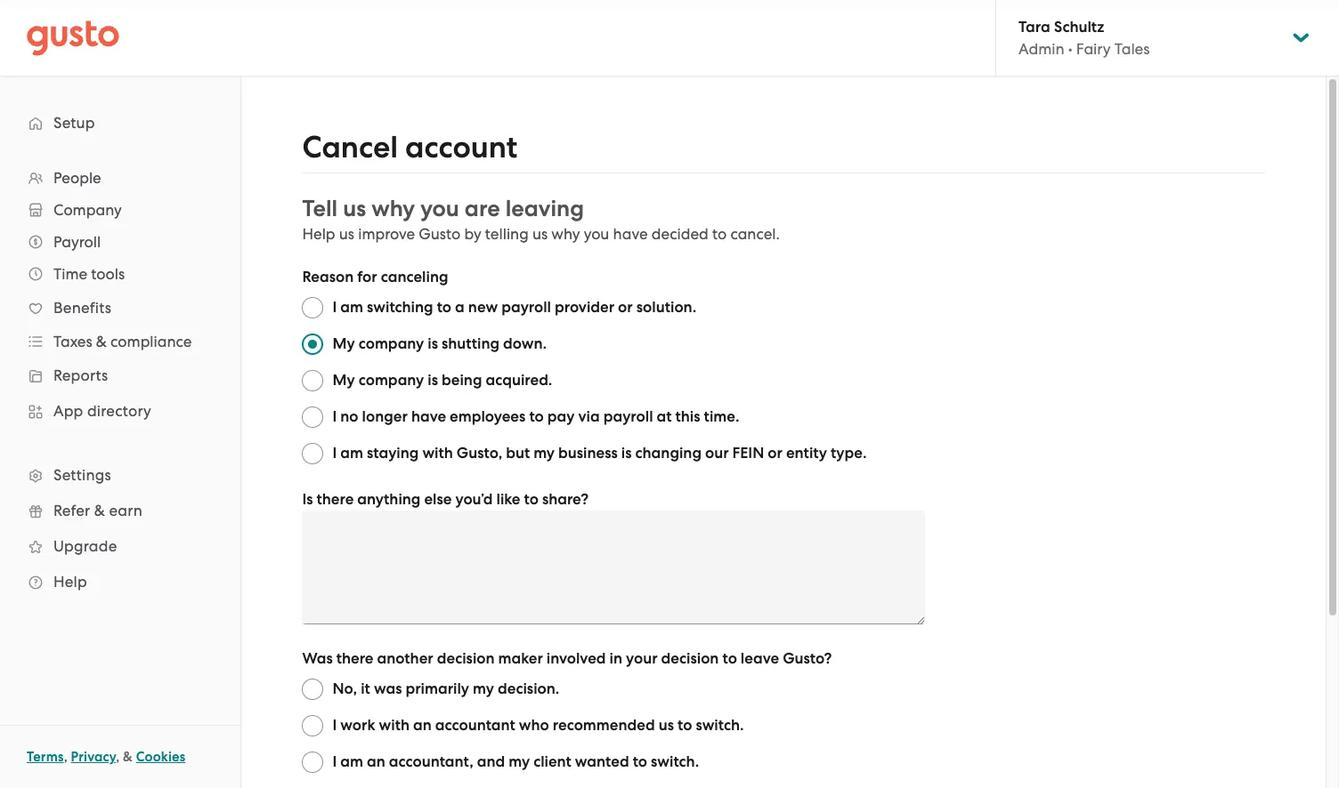 Task type: vqa. For each thing, say whether or not it's contained in the screenshot.
Insights
no



Task type: locate. For each thing, give the bounding box(es) containing it.
schultz
[[1054, 18, 1104, 37]]

0 vertical spatial there
[[317, 491, 354, 509]]

i right i am switching to a new payroll provider or solution. option
[[333, 298, 337, 317]]

payroll up down.
[[501, 298, 551, 317]]

gusto navigation element
[[0, 77, 240, 629]]

0 horizontal spatial you
[[420, 195, 459, 223]]

0 vertical spatial is
[[428, 335, 438, 353]]

there for is
[[317, 491, 354, 509]]

why up improve
[[371, 195, 415, 223]]

& right taxes
[[96, 333, 107, 351]]

payroll
[[501, 298, 551, 317], [603, 408, 653, 427]]

taxes
[[53, 333, 92, 351]]

company down switching
[[359, 335, 424, 353]]

0 vertical spatial my
[[333, 335, 355, 353]]

i for i am staying with gusto, but my business is changing our fein or entity type.
[[333, 444, 337, 463]]

am down no
[[340, 444, 363, 463]]

to
[[712, 225, 727, 243], [437, 298, 451, 317], [529, 408, 544, 427], [524, 491, 539, 509], [723, 650, 737, 669], [678, 717, 692, 735], [633, 753, 647, 772]]

this
[[675, 408, 700, 427]]

my right and on the left of page
[[509, 753, 530, 772]]

0 horizontal spatial help
[[53, 573, 87, 591]]

switch.
[[696, 717, 744, 735], [651, 753, 699, 772]]

an up the 'accountant,' in the left bottom of the page
[[413, 717, 432, 735]]

my right the my company is shutting down. option
[[333, 335, 355, 353]]

I am an accountant, and my client wanted to switch. radio
[[302, 752, 324, 774]]

2 vertical spatial am
[[340, 753, 363, 772]]

time.
[[704, 408, 739, 427]]

tara schultz admin • fairy tales
[[1019, 18, 1150, 58]]

anything
[[357, 491, 421, 509]]

settings link
[[18, 459, 223, 492]]

i am staying with gusto, but my business is changing our fein or entity type.
[[333, 444, 867, 463]]

taxes & compliance
[[53, 333, 192, 351]]

help
[[302, 225, 335, 243], [53, 573, 87, 591]]

no, it was primarily my decision.
[[333, 680, 559, 699]]

0 horizontal spatial payroll
[[501, 298, 551, 317]]

i
[[333, 298, 337, 317], [333, 408, 337, 427], [333, 444, 337, 463], [333, 717, 337, 735], [333, 753, 337, 772]]

2 decision from the left
[[661, 650, 719, 669]]

0 vertical spatial or
[[618, 298, 633, 317]]

down.
[[503, 335, 547, 353]]

company for shutting
[[359, 335, 424, 353]]

0 vertical spatial am
[[340, 298, 363, 317]]

am for switching
[[340, 298, 363, 317]]

i right i am staying with gusto, but my business is changing our fein or entity type. radio
[[333, 444, 337, 463]]

i right i am an accountant, and my client wanted to switch. radio
[[333, 753, 337, 772]]

who
[[519, 717, 549, 735]]

1 horizontal spatial help
[[302, 225, 335, 243]]

1 horizontal spatial with
[[422, 444, 453, 463]]

0 vertical spatial help
[[302, 225, 335, 243]]

have
[[613, 225, 648, 243], [411, 408, 446, 427]]

1 , from the left
[[64, 750, 68, 766]]

2 vertical spatial my
[[509, 753, 530, 772]]

for
[[357, 268, 377, 287]]

fairy
[[1076, 40, 1111, 58]]

decision right your
[[661, 650, 719, 669]]

,
[[64, 750, 68, 766], [116, 750, 120, 766]]

benefits link
[[18, 292, 223, 324]]

& inside "dropdown button"
[[96, 333, 107, 351]]

privacy link
[[71, 750, 116, 766]]

0 vertical spatial have
[[613, 225, 648, 243]]

or right fein
[[768, 444, 783, 463]]

my right but
[[534, 444, 555, 463]]

am
[[340, 298, 363, 317], [340, 444, 363, 463], [340, 753, 363, 772]]

0 horizontal spatial an
[[367, 753, 385, 772]]

no,
[[333, 680, 357, 699]]

us left improve
[[339, 225, 354, 243]]

4 i from the top
[[333, 717, 337, 735]]

3 am from the top
[[340, 753, 363, 772]]

company
[[359, 335, 424, 353], [359, 371, 424, 390]]

leave
[[741, 650, 779, 669]]

is
[[428, 335, 438, 353], [428, 371, 438, 390], [621, 444, 632, 463]]

My company is shutting down. radio
[[302, 334, 324, 355]]

there
[[317, 491, 354, 509], [336, 650, 374, 669]]

an
[[413, 717, 432, 735], [367, 753, 385, 772]]

my for my company is shutting down.
[[333, 335, 355, 353]]

my
[[333, 335, 355, 353], [333, 371, 355, 390]]

1 am from the top
[[340, 298, 363, 317]]

is left "shutting"
[[428, 335, 438, 353]]

I work with an accountant who recommended us to switch. radio
[[302, 716, 324, 737]]

by
[[464, 225, 481, 243]]

& left the earn
[[94, 502, 105, 520]]

help down upgrade
[[53, 573, 87, 591]]

1 company from the top
[[359, 335, 424, 353]]

have left decided
[[613, 225, 648, 243]]

1 horizontal spatial ,
[[116, 750, 120, 766]]

reason for canceling
[[302, 268, 448, 287]]

decision up no, it was primarily my decision.
[[437, 650, 495, 669]]

there right is
[[317, 491, 354, 509]]

list
[[0, 162, 240, 600]]

my company is shutting down.
[[333, 335, 547, 353]]

1 vertical spatial why
[[551, 225, 580, 243]]

or right the provider
[[618, 298, 633, 317]]

0 vertical spatial an
[[413, 717, 432, 735]]

i for i no longer have employees to pay via payroll at this time.
[[333, 408, 337, 427]]

payroll button
[[18, 226, 223, 258]]

0 vertical spatial with
[[422, 444, 453, 463]]

app directory link
[[18, 395, 223, 427]]

&
[[96, 333, 107, 351], [94, 502, 105, 520], [123, 750, 133, 766]]

your
[[626, 650, 658, 669]]

in
[[610, 650, 622, 669]]

0 vertical spatial switch.
[[696, 717, 744, 735]]

2 horizontal spatial my
[[534, 444, 555, 463]]

tools
[[91, 265, 125, 283]]

& inside "link"
[[94, 502, 105, 520]]

via
[[578, 408, 600, 427]]

list containing people
[[0, 162, 240, 600]]

payroll
[[53, 233, 101, 251]]

payroll left at in the bottom of the page
[[603, 408, 653, 427]]

our
[[705, 444, 729, 463]]

to right the wanted
[[633, 753, 647, 772]]

company for being
[[359, 371, 424, 390]]

1 vertical spatial my
[[473, 680, 494, 699]]

1 vertical spatial there
[[336, 650, 374, 669]]

have inside tell us why you are leaving help us improve gusto by telling us why you have decided to cancel.
[[613, 225, 648, 243]]

to left the a
[[437, 298, 451, 317]]

0 horizontal spatial with
[[379, 717, 410, 735]]

with
[[422, 444, 453, 463], [379, 717, 410, 735]]

2 i from the top
[[333, 408, 337, 427]]

reports link
[[18, 360, 223, 392]]

my right my company is being acquired. radio
[[333, 371, 355, 390]]

1 vertical spatial help
[[53, 573, 87, 591]]

improve
[[358, 225, 415, 243]]

1 i from the top
[[333, 298, 337, 317]]

or
[[618, 298, 633, 317], [768, 444, 783, 463]]

0 horizontal spatial my
[[473, 680, 494, 699]]

1 vertical spatial my
[[333, 371, 355, 390]]

accountant
[[435, 717, 515, 735]]

why down leaving on the left
[[551, 225, 580, 243]]

an down work
[[367, 753, 385, 772]]

1 horizontal spatial payroll
[[603, 408, 653, 427]]

acquired.
[[486, 371, 552, 390]]

my
[[534, 444, 555, 463], [473, 680, 494, 699], [509, 753, 530, 772]]

cancel account
[[302, 129, 518, 166]]

you
[[420, 195, 459, 223], [584, 225, 609, 243]]

business
[[558, 444, 618, 463]]

cancel.
[[731, 225, 780, 243]]

I am switching to a new payroll provider or solution. radio
[[302, 297, 324, 319]]

i left no
[[333, 408, 337, 427]]

us down leaving on the left
[[532, 225, 548, 243]]

0 vertical spatial company
[[359, 335, 424, 353]]

company up longer
[[359, 371, 424, 390]]

people
[[53, 169, 101, 187]]

is right business
[[621, 444, 632, 463]]

switch. down leave
[[696, 717, 744, 735]]

3 i from the top
[[333, 444, 337, 463]]

1 my from the top
[[333, 335, 355, 353]]

with left gusto,
[[422, 444, 453, 463]]

0 horizontal spatial decision
[[437, 650, 495, 669]]

2 my from the top
[[333, 371, 355, 390]]

to inside tell us why you are leaving help us improve gusto by telling us why you have decided to cancel.
[[712, 225, 727, 243]]

i no longer have employees to pay via payroll at this time.
[[333, 408, 739, 427]]

tara
[[1019, 18, 1050, 37]]

you'd
[[455, 491, 493, 509]]

switch. right the wanted
[[651, 753, 699, 772]]

5 i from the top
[[333, 753, 337, 772]]

telling
[[485, 225, 529, 243]]

, left cookies button
[[116, 750, 120, 766]]

1 horizontal spatial why
[[551, 225, 580, 243]]

to right "recommended"
[[678, 717, 692, 735]]

canceling
[[381, 268, 448, 287]]

1 horizontal spatial you
[[584, 225, 609, 243]]

0 vertical spatial payroll
[[501, 298, 551, 317]]

am down for in the top left of the page
[[340, 298, 363, 317]]

1 vertical spatial company
[[359, 371, 424, 390]]

0 vertical spatial my
[[534, 444, 555, 463]]

have down my company is being acquired.
[[411, 408, 446, 427]]

switch. for i work with an accountant who recommended us to switch.
[[696, 717, 744, 735]]

0 horizontal spatial have
[[411, 408, 446, 427]]

2 am from the top
[[340, 444, 363, 463]]

, left privacy link
[[64, 750, 68, 766]]

time tools
[[53, 265, 125, 283]]

1 vertical spatial you
[[584, 225, 609, 243]]

was
[[302, 650, 333, 669]]

0 horizontal spatial why
[[371, 195, 415, 223]]

provider
[[555, 298, 614, 317]]

i right i work with an accountant who recommended us to switch. radio
[[333, 717, 337, 735]]

is left being on the top of the page
[[428, 371, 438, 390]]

1 vertical spatial &
[[94, 502, 105, 520]]

1 vertical spatial an
[[367, 753, 385, 772]]

1 horizontal spatial decision
[[661, 650, 719, 669]]

help down tell
[[302, 225, 335, 243]]

1 vertical spatial switch.
[[651, 753, 699, 772]]

account
[[405, 129, 518, 166]]

us
[[343, 195, 366, 223], [339, 225, 354, 243], [532, 225, 548, 243], [659, 717, 674, 735]]

us right tell
[[343, 195, 366, 223]]

with right work
[[379, 717, 410, 735]]

you up gusto
[[420, 195, 459, 223]]

1 vertical spatial or
[[768, 444, 783, 463]]

changing
[[635, 444, 702, 463]]

0 horizontal spatial ,
[[64, 750, 68, 766]]

refer
[[53, 502, 90, 520]]

and
[[477, 753, 505, 772]]

2 company from the top
[[359, 371, 424, 390]]

1 horizontal spatial have
[[613, 225, 648, 243]]

employees
[[450, 408, 526, 427]]

2 vertical spatial is
[[621, 444, 632, 463]]

maker
[[498, 650, 543, 669]]

app directory
[[53, 402, 151, 420]]

1 vertical spatial am
[[340, 444, 363, 463]]

& left cookies button
[[123, 750, 133, 766]]

decision
[[437, 650, 495, 669], [661, 650, 719, 669]]

accountant,
[[389, 753, 473, 772]]

there up no,
[[336, 650, 374, 669]]

earn
[[109, 502, 142, 520]]

tell
[[302, 195, 338, 223]]

to left cancel.
[[712, 225, 727, 243]]

my up accountant
[[473, 680, 494, 699]]

0 horizontal spatial or
[[618, 298, 633, 317]]

am down work
[[340, 753, 363, 772]]

0 vertical spatial &
[[96, 333, 107, 351]]

setup
[[53, 114, 95, 132]]

2 vertical spatial &
[[123, 750, 133, 766]]

people button
[[18, 162, 223, 194]]

1 vertical spatial is
[[428, 371, 438, 390]]

you down leaving on the left
[[584, 225, 609, 243]]



Task type: describe. For each thing, give the bounding box(es) containing it.
switching
[[367, 298, 433, 317]]

gusto?
[[783, 650, 832, 669]]

taxes & compliance button
[[18, 326, 223, 358]]

a
[[455, 298, 465, 317]]

My company is being acquired. radio
[[302, 370, 324, 392]]

new
[[468, 298, 498, 317]]

is
[[302, 491, 313, 509]]

at
[[657, 408, 672, 427]]

work
[[340, 717, 375, 735]]

staying
[[367, 444, 419, 463]]

tell us why you are leaving help us improve gusto by telling us why you have decided to cancel.
[[302, 195, 780, 243]]

1 horizontal spatial my
[[509, 753, 530, 772]]

compliance
[[111, 333, 192, 351]]

home image
[[27, 20, 119, 56]]

being
[[442, 371, 482, 390]]

it
[[361, 680, 370, 699]]

0 vertical spatial why
[[371, 195, 415, 223]]

am for an
[[340, 753, 363, 772]]

type.
[[831, 444, 867, 463]]

another
[[377, 650, 433, 669]]

reports
[[53, 367, 108, 385]]

terms , privacy , & cookies
[[27, 750, 185, 766]]

1 vertical spatial with
[[379, 717, 410, 735]]

no
[[340, 408, 358, 427]]

involved
[[547, 650, 606, 669]]

shutting
[[442, 335, 500, 353]]

leaving
[[505, 195, 584, 223]]

setup link
[[18, 107, 223, 139]]

primarily
[[406, 680, 469, 699]]

decision.
[[498, 680, 559, 699]]

i am switching to a new payroll provider or solution.
[[333, 298, 697, 317]]

else
[[424, 491, 452, 509]]

to left 'pay'
[[529, 408, 544, 427]]

i work with an accountant who recommended us to switch.
[[333, 717, 744, 735]]

client
[[533, 753, 571, 772]]

gusto,
[[457, 444, 502, 463]]

1 horizontal spatial or
[[768, 444, 783, 463]]

entity
[[786, 444, 827, 463]]

share?
[[542, 491, 589, 509]]

upgrade
[[53, 538, 117, 556]]

I am staying with Gusto, but my business is changing our FEIN or entity type. radio
[[302, 443, 324, 465]]

terms link
[[27, 750, 64, 766]]

recommended
[[553, 717, 655, 735]]

cookies button
[[136, 747, 185, 768]]

time tools button
[[18, 258, 223, 290]]

is for shutting
[[428, 335, 438, 353]]

are
[[465, 195, 500, 223]]

switch. for i am an accountant, and my client wanted to switch.
[[651, 753, 699, 772]]

No, it was primarily my decision. radio
[[302, 679, 324, 701]]

to right the like
[[524, 491, 539, 509]]

& for earn
[[94, 502, 105, 520]]

1 horizontal spatial an
[[413, 717, 432, 735]]

is there anything else you'd like to share?
[[302, 491, 589, 509]]

app
[[53, 402, 83, 420]]

company button
[[18, 194, 223, 226]]

longer
[[362, 408, 408, 427]]

admin
[[1019, 40, 1065, 58]]

i am an accountant, and my client wanted to switch.
[[333, 753, 699, 772]]

tales
[[1115, 40, 1150, 58]]

I no longer have employees to pay via payroll at this time. radio
[[302, 407, 324, 428]]

upgrade link
[[18, 531, 223, 563]]

am for staying
[[340, 444, 363, 463]]

was
[[374, 680, 402, 699]]

my for my company is being acquired.
[[333, 371, 355, 390]]

is for being
[[428, 371, 438, 390]]

decided
[[652, 225, 709, 243]]

there for was
[[336, 650, 374, 669]]

•
[[1068, 40, 1073, 58]]

benefits
[[53, 299, 111, 317]]

terms
[[27, 750, 64, 766]]

help inside gusto navigation element
[[53, 573, 87, 591]]

settings
[[53, 467, 111, 484]]

my company is being acquired.
[[333, 371, 552, 390]]

privacy
[[71, 750, 116, 766]]

to left leave
[[723, 650, 737, 669]]

help link
[[18, 566, 223, 598]]

& for compliance
[[96, 333, 107, 351]]

i for i am switching to a new payroll provider or solution.
[[333, 298, 337, 317]]

cancel
[[302, 129, 398, 166]]

0 vertical spatial you
[[420, 195, 459, 223]]

fein
[[732, 444, 764, 463]]

gusto
[[419, 225, 461, 243]]

2 , from the left
[[116, 750, 120, 766]]

refer & earn link
[[18, 495, 223, 527]]

was there another decision maker involved in your decision to leave gusto?
[[302, 650, 832, 669]]

i for i work with an accountant who recommended us to switch.
[[333, 717, 337, 735]]

1 vertical spatial payroll
[[603, 408, 653, 427]]

1 vertical spatial have
[[411, 408, 446, 427]]

1 decision from the left
[[437, 650, 495, 669]]

company
[[53, 201, 122, 219]]

Is there anything else you'd like to share? text field
[[302, 511, 926, 625]]

i for i am an accountant, and my client wanted to switch.
[[333, 753, 337, 772]]

wanted
[[575, 753, 629, 772]]

us right "recommended"
[[659, 717, 674, 735]]

solution.
[[636, 298, 697, 317]]

help inside tell us why you are leaving help us improve gusto by telling us why you have decided to cancel.
[[302, 225, 335, 243]]

pay
[[547, 408, 575, 427]]

but
[[506, 444, 530, 463]]

directory
[[87, 402, 151, 420]]



